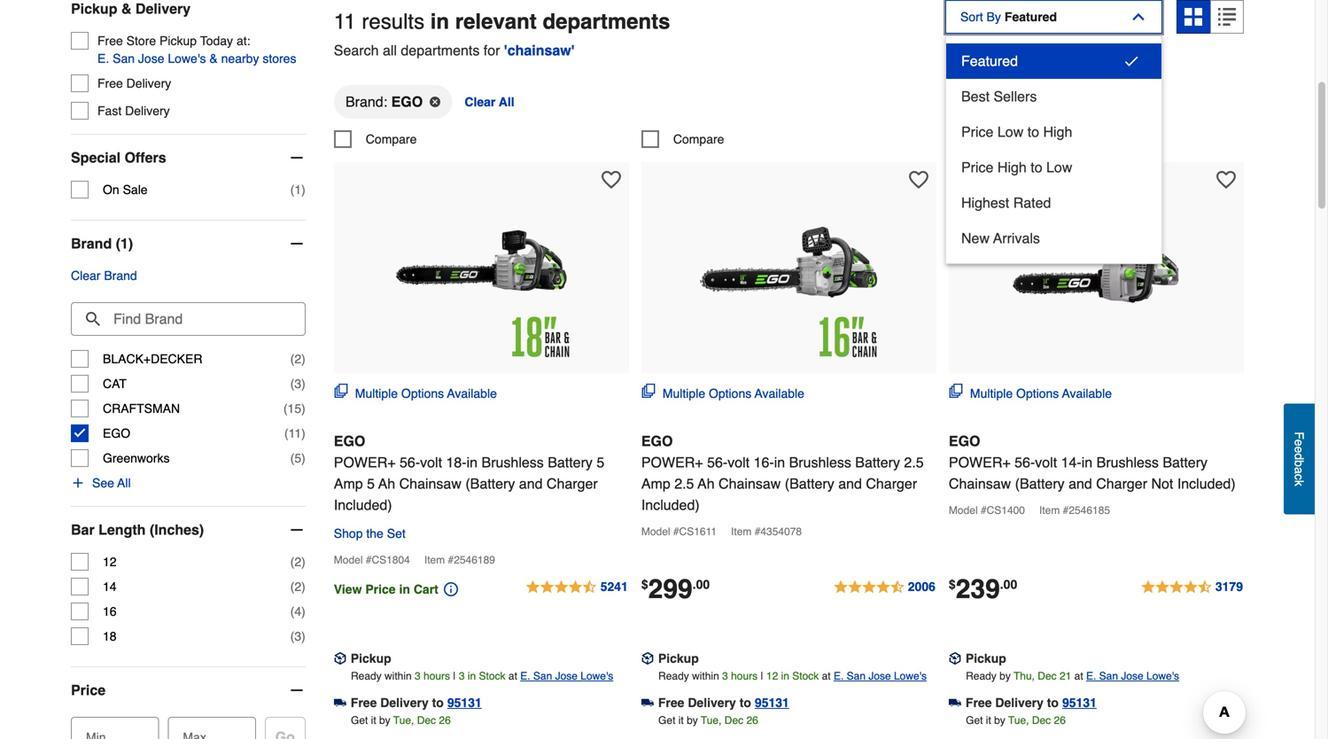 Task type: vqa. For each thing, say whether or not it's contained in the screenshot.
chevron right icon associated with Area Rugs & Mats
no



Task type: describe. For each thing, give the bounding box(es) containing it.
) for 16
[[301, 605, 306, 619]]

to inside button
[[1031, 159, 1043, 176]]

0 horizontal spatial departments
[[401, 42, 480, 58]]

( for 18
[[290, 629, 295, 644]]

for
[[484, 42, 500, 58]]

5241 button
[[525, 577, 629, 598]]

ego for ego
[[103, 426, 130, 441]]

299
[[648, 574, 693, 604]]

pickup for ready within 3 hours | 3 in stock at e. san jose lowe's
[[351, 651, 391, 665]]

3 95131 from the left
[[1063, 696, 1097, 710]]

the
[[366, 526, 384, 541]]

1 ' from the left
[[504, 42, 508, 58]]

| for 3
[[453, 670, 456, 682]]

) for craftsman
[[301, 402, 306, 416]]

offers
[[124, 149, 166, 166]]

0 horizontal spatial model
[[334, 554, 363, 566]]

11 results in relevant departments search all departments for ' chainsaw '
[[334, 9, 670, 58]]

free delivery
[[97, 76, 171, 90]]

) for cat
[[301, 377, 306, 391]]

) for ego
[[301, 426, 306, 441]]

f e e d b a c k
[[1293, 432, 1307, 486]]

1 multiple from the left
[[355, 386, 398, 400]]

see all button
[[71, 474, 131, 492]]

delivery down free delivery
[[125, 104, 170, 118]]

.00 for 239
[[1000, 577, 1018, 591]]

in inside ego power+ 56-volt 16-in brushless battery 2.5 amp 2.5 ah chainsaw (battery and charger included)
[[774, 454, 785, 471]]

pickup up free delivery
[[71, 1, 117, 17]]

0 vertical spatial &
[[121, 1, 132, 17]]

by for ready by thu, dec 21 at e. san jose lowe's
[[995, 714, 1006, 727]]

low inside button
[[998, 124, 1024, 140]]

greenworks
[[103, 451, 170, 465]]

cart
[[414, 582, 439, 596]]

sellers
[[994, 88, 1037, 105]]

$ 299 .00
[[642, 574, 710, 604]]

$ 239 .00
[[949, 574, 1018, 604]]

best sellers button
[[947, 79, 1162, 114]]

16-
[[754, 454, 774, 471]]

grid view image
[[1185, 8, 1203, 26]]

stock for 12
[[793, 670, 819, 682]]

.00 for 299
[[693, 577, 710, 591]]

minus image for special offers
[[288, 149, 306, 167]]

1
[[295, 183, 301, 197]]

239
[[956, 574, 1000, 604]]

and for 5
[[519, 475, 543, 492]]

special
[[71, 149, 121, 166]]

f
[[1293, 432, 1307, 439]]

fast delivery
[[97, 104, 170, 118]]

on
[[103, 183, 119, 197]]

relevant
[[455, 9, 537, 34]]

truck filled image for ready within 3 hours | 12 in stock at e. san jose lowe's
[[642, 697, 654, 709]]

cat
[[103, 377, 127, 391]]

1 options from the left
[[401, 386, 444, 400]]

in inside the 11 results in relevant departments search all departments for ' chainsaw '
[[431, 9, 449, 34]]

pickup image for ready by thu, dec 21 at e. san jose lowe's
[[949, 652, 962, 665]]

( for black+decker
[[290, 352, 295, 366]]

get for ready within 3 hours | 12 in stock at e. san jose lowe's
[[659, 714, 676, 727]]

2 available from the left
[[755, 386, 805, 400]]

( 2 ) for 12
[[290, 555, 306, 569]]

not
[[1152, 475, 1174, 492]]

( for 12
[[290, 555, 295, 569]]

price down 'model # cs1804'
[[365, 582, 396, 596]]

| for 12
[[761, 670, 764, 682]]

pickup image
[[334, 652, 346, 665]]

2 ' from the left
[[571, 42, 575, 58]]

d
[[1293, 453, 1307, 460]]

0 horizontal spatial 5
[[295, 451, 301, 465]]

#2546189
[[448, 554, 495, 566]]

c
[[1293, 474, 1307, 480]]

e. san jose lowe's button for ready within 3 hours | 12 in stock at e. san jose lowe's
[[834, 667, 927, 685]]

2 for 12
[[295, 555, 301, 569]]

brushless for 18-
[[482, 454, 544, 471]]

model # cs1611
[[642, 525, 717, 538]]

3 95131 button from the left
[[1063, 694, 1097, 712]]

18
[[103, 629, 117, 644]]

26 for 3
[[439, 714, 451, 727]]

3 available from the left
[[1062, 386, 1112, 400]]

1 horizontal spatial 5
[[367, 475, 375, 492]]

free delivery to 95131 for 3
[[351, 696, 482, 710]]

it for ready by thu, dec 21 at e. san jose lowe's
[[986, 714, 992, 727]]

in inside ego power+ 56-volt 18-in brushless battery 5 amp 5 ah chainsaw (battery and charger included)
[[467, 454, 478, 471]]

4.5 stars image containing 5241
[[525, 577, 629, 598]]

ready within 3 hours | 12 in stock at e. san jose lowe's
[[659, 670, 927, 682]]

item #4354078 button
[[731, 523, 813, 544]]

95131 button for 3
[[447, 694, 482, 712]]

( 11 )
[[284, 426, 306, 441]]

best sellers
[[962, 88, 1037, 105]]

free delivery to 95131 for 12
[[658, 696, 790, 710]]

$ for 239
[[949, 577, 956, 591]]

sale
[[123, 183, 148, 197]]

e. san jose lowe's & nearby stores
[[97, 51, 296, 66]]

0 horizontal spatial 11
[[289, 426, 301, 441]]

( for craftsman
[[284, 402, 288, 416]]

(battery for 16-
[[785, 475, 835, 492]]

4
[[295, 605, 301, 619]]

best
[[962, 88, 990, 105]]

brand (1)
[[71, 235, 133, 252]]

bar
[[71, 522, 95, 538]]

in inside ego power+ 56-volt 14-in brushless battery chainsaw (battery and charger not included)
[[1082, 454, 1093, 471]]

highest
[[962, 195, 1010, 211]]

chainsaw
[[508, 42, 571, 58]]

it for ready within 3 hours | 12 in stock at e. san jose lowe's
[[679, 714, 684, 727]]

3 options from the left
[[1017, 386, 1059, 400]]

1 horizontal spatial 12
[[767, 670, 778, 682]]

item #2546185
[[1040, 504, 1111, 517]]

0 vertical spatial brand
[[71, 235, 112, 252]]

16
[[103, 605, 117, 619]]

3 get it by tue, dec 26 from the left
[[966, 714, 1066, 727]]

dec for ready within 3 hours | 3 in stock at e. san jose lowe's
[[417, 714, 436, 727]]

14-
[[1061, 454, 1082, 471]]

to for ready by thu, dec 21 at e. san jose lowe's
[[1047, 696, 1059, 710]]

ready for ready within 3 hours | 3 in stock at e. san jose lowe's
[[351, 670, 382, 682]]

tue, for 12
[[701, 714, 722, 727]]

56- for 16-
[[707, 454, 728, 471]]

clear for clear all
[[465, 95, 496, 109]]

bar length (inches) button
[[71, 507, 306, 553]]

to for ready within 3 hours | 3 in stock at e. san jose lowe's
[[432, 696, 444, 710]]

included) for power+ 56-volt 16-in brushless battery 2.5 amp 2.5 ah chainsaw (battery and charger included)
[[642, 497, 700, 513]]

price low to high
[[962, 124, 1073, 140]]

high inside button
[[998, 159, 1027, 176]]

clear brand
[[71, 269, 137, 283]]

stores
[[263, 51, 296, 66]]

san inside button
[[113, 51, 135, 66]]

( 3 ) for bar length (inches)
[[290, 629, 306, 644]]

brushless for 14-
[[1097, 454, 1159, 471]]

21
[[1060, 670, 1072, 682]]

item #2546185 button
[[1040, 502, 1121, 523]]

list box containing brand:
[[334, 84, 1244, 130]]

arrivals
[[994, 230, 1040, 246]]

item inside "button"
[[424, 554, 445, 566]]

price button
[[71, 667, 306, 714]]

14
[[103, 580, 117, 594]]

price high to low button
[[947, 150, 1162, 185]]

free for ready within 3 hours | 3 in stock at e. san jose lowe's
[[351, 696, 377, 710]]

all
[[383, 42, 397, 58]]

checkmark image
[[1123, 52, 1141, 70]]

) for on sale
[[301, 183, 306, 197]]

volt for 14-
[[1035, 454, 1057, 471]]

high inside button
[[1044, 124, 1073, 140]]

1 vertical spatial 2.5
[[675, 475, 694, 492]]

minus image for brand
[[288, 235, 306, 253]]

e. san jose lowe's & nearby stores button
[[97, 50, 296, 67]]

item for and
[[1040, 504, 1060, 517]]

low inside button
[[1047, 159, 1073, 176]]

$ for 299
[[642, 577, 648, 591]]

95131 for 12
[[755, 696, 790, 710]]

included) for power+ 56-volt 18-in brushless battery 5 amp 5 ah chainsaw (battery and charger included)
[[334, 497, 392, 513]]

2006
[[908, 580, 936, 594]]

3 multiple options available link from the left
[[949, 384, 1112, 402]]

0 horizontal spatial #
[[366, 554, 372, 566]]

featured button
[[947, 44, 1162, 79]]

brand: ego
[[346, 93, 423, 110]]

chainsaw for 16-
[[719, 475, 781, 492]]

today
[[200, 34, 233, 48]]

dec for ready by thu, dec 21 at e. san jose lowe's
[[1032, 714, 1051, 727]]

list view image
[[1219, 8, 1236, 26]]

bar length (inches)
[[71, 522, 204, 538]]

special offers
[[71, 149, 166, 166]]

get it by tue, dec 26 for 12
[[659, 714, 758, 727]]

95131 for 3
[[447, 696, 482, 710]]

actual price $299.00 element
[[642, 574, 710, 604]]

price low to high button
[[947, 114, 1162, 150]]

pickup & delivery
[[71, 1, 191, 17]]

stock for 3
[[479, 670, 506, 682]]

brand inside button
[[104, 269, 137, 283]]

rated
[[1014, 195, 1051, 211]]

dec for ready within 3 hours | 12 in stock at e. san jose lowe's
[[725, 714, 744, 727]]

cs1804
[[372, 554, 410, 566]]

( 15 )
[[284, 402, 306, 416]]

) for 18
[[301, 629, 306, 644]]

nearby
[[221, 51, 259, 66]]

ego power+ 56-volt 16-in brushless battery 2.5 amp 2.5 ah chainsaw (battery and charger included)
[[642, 433, 924, 513]]

( 4 )
[[290, 605, 306, 619]]

(battery for 18-
[[466, 475, 515, 492]]

to inside button
[[1028, 124, 1040, 140]]

2 options from the left
[[709, 386, 752, 400]]

compare for 1003130714 'element'
[[366, 132, 417, 146]]

( 5 )
[[290, 451, 306, 465]]

1 horizontal spatial 2.5
[[904, 454, 924, 471]]

( for 16
[[290, 605, 295, 619]]

0 vertical spatial departments
[[543, 9, 670, 34]]

close circle filled image
[[430, 96, 441, 107]]

and for 2.5
[[839, 475, 862, 492]]

95131 button for 12
[[755, 694, 790, 712]]

model for ego power+ 56-volt 14-in brushless battery chainsaw (battery and charger not included)
[[949, 504, 978, 517]]

ready for ready by thu, dec 21 at e. san jose lowe's
[[966, 670, 997, 682]]

#2546185
[[1063, 504, 1111, 517]]



Task type: locate. For each thing, give the bounding box(es) containing it.
1 horizontal spatial charger
[[866, 475, 917, 492]]

3 ready from the left
[[966, 670, 997, 682]]

included) up shop the set link
[[334, 497, 392, 513]]

2 horizontal spatial get it by tue, dec 26
[[966, 714, 1066, 727]]

1 chainsaw from the left
[[399, 475, 462, 492]]

price down 'best'
[[962, 124, 994, 140]]

item #4354078
[[731, 525, 802, 538]]

multiple options available up 14-
[[970, 386, 1112, 400]]

delivery down thu, at bottom right
[[996, 696, 1044, 710]]

4.5 stars image containing 2006
[[833, 577, 937, 598]]

3 ( 2 ) from the top
[[290, 580, 306, 594]]

available up 16-
[[755, 386, 805, 400]]

3 (battery from the left
[[1015, 475, 1065, 492]]

within for ready within 3 hours | 12 in stock at e. san jose lowe's
[[692, 670, 719, 682]]

# for (battery
[[981, 504, 987, 517]]

included) inside ego power+ 56-volt 14-in brushless battery chainsaw (battery and charger not included)
[[1178, 475, 1236, 492]]

chainsaw for 18-
[[399, 475, 462, 492]]

0 horizontal spatial included)
[[334, 497, 392, 513]]

1 minus image from the top
[[288, 149, 306, 167]]

and inside ego power+ 56-volt 18-in brushless battery 5 amp 5 ah chainsaw (battery and charger included)
[[519, 475, 543, 492]]

results
[[362, 9, 425, 34]]

(battery inside ego power+ 56-volt 14-in brushless battery chainsaw (battery and charger not included)
[[1015, 475, 1065, 492]]

delivery down ready within 3 hours | 3 in stock at e. san jose lowe's
[[380, 696, 429, 710]]

2 hours from the left
[[731, 670, 758, 682]]

ego for ego power+ 56-volt 14-in brushless battery chainsaw (battery and charger not included)
[[949, 433, 981, 449]]

minus image down ( 4 )
[[288, 682, 306, 699]]

brushless inside ego power+ 56-volt 16-in brushless battery 2.5 amp 2.5 ah chainsaw (battery and charger included)
[[789, 454, 852, 471]]

charger inside ego power+ 56-volt 16-in brushless battery 2.5 amp 2.5 ah chainsaw (battery and charger included)
[[866, 475, 917, 492]]

e. san jose lowe's button
[[520, 667, 614, 685], [834, 667, 927, 685], [1087, 667, 1180, 685]]

56- for 18-
[[400, 454, 420, 471]]

(battery down 18-
[[466, 475, 515, 492]]

e.
[[97, 51, 109, 66], [520, 670, 531, 682], [834, 670, 844, 682], [1087, 670, 1097, 682]]

3 56- from the left
[[1015, 454, 1035, 471]]

0 horizontal spatial 56-
[[400, 454, 420, 471]]

2006 button
[[833, 577, 937, 598]]

2 for black+decker
[[295, 352, 301, 366]]

( 3 ) for brand
[[290, 377, 306, 391]]

1 compare from the left
[[366, 132, 417, 146]]

$ inside $ 299 .00
[[642, 577, 648, 591]]

(1)
[[116, 235, 133, 252]]

departments up the chainsaw
[[543, 9, 670, 34]]

price high to low
[[962, 159, 1073, 176]]

5 ) from the top
[[301, 426, 306, 441]]

price for price high to low
[[962, 159, 994, 176]]

ego for ego power+ 56-volt 18-in brushless battery 5 amp 5 ah chainsaw (battery and charger included)
[[334, 433, 365, 449]]

ego inside ego power+ 56-volt 16-in brushless battery 2.5 amp 2.5 ah chainsaw (battery and charger included)
[[642, 433, 673, 449]]

5241
[[601, 580, 628, 594]]

minus image inside bar length (inches) button
[[288, 521, 306, 539]]

list box
[[334, 84, 1244, 130]]

at:
[[237, 34, 250, 48]]

shop the set link
[[334, 523, 406, 544]]

price down 1003130748 element
[[962, 159, 994, 176]]

2 heart outline image from the left
[[909, 170, 929, 190]]

2 horizontal spatial charger
[[1097, 475, 1148, 492]]

2 horizontal spatial free delivery to 95131
[[966, 696, 1097, 710]]

2 horizontal spatial power+
[[949, 454, 1011, 471]]

5005424095 element
[[642, 130, 724, 148]]

power+ up model # cs1400
[[949, 454, 1011, 471]]

black+decker
[[103, 352, 202, 366]]

battery inside ego power+ 56-volt 18-in brushless battery 5 amp 5 ah chainsaw (battery and charger included)
[[548, 454, 593, 471]]

included)
[[1178, 475, 1236, 492], [334, 497, 392, 513], [642, 497, 700, 513]]

1 horizontal spatial free delivery to 95131
[[658, 696, 790, 710]]

multiple options available for third multiple options available link from the right
[[355, 386, 497, 400]]

# up actual price $299.00 element
[[673, 525, 679, 538]]

new arrivals button
[[947, 221, 1162, 256]]

95131 down ready within 3 hours | 3 in stock at e. san jose lowe's
[[447, 696, 482, 710]]

2 power+ from the left
[[642, 454, 703, 471]]

56- left 16-
[[707, 454, 728, 471]]

item left #2546185
[[1040, 504, 1060, 517]]

charger for 5
[[547, 475, 598, 492]]

0 horizontal spatial all
[[117, 476, 131, 490]]

95131 down ready within 3 hours | 12 in stock at e. san jose lowe's
[[755, 696, 790, 710]]

to down ready within 3 hours | 3 in stock at e. san jose lowe's
[[432, 696, 444, 710]]

1 horizontal spatial hours
[[731, 670, 758, 682]]

free
[[97, 34, 123, 48], [97, 76, 123, 90], [351, 696, 377, 710], [658, 696, 685, 710], [966, 696, 992, 710]]

ready within 3 hours | 3 in stock at e. san jose lowe's
[[351, 670, 614, 682]]

2 minus image from the top
[[288, 682, 306, 699]]

2 horizontal spatial multiple options available
[[970, 386, 1112, 400]]

2 within from the left
[[692, 670, 719, 682]]

chainsaw down 16-
[[719, 475, 781, 492]]

chainsaw inside ego power+ 56-volt 16-in brushless battery 2.5 amp 2.5 ah chainsaw (battery and charger included)
[[719, 475, 781, 492]]

1 vertical spatial item
[[731, 525, 752, 538]]

2 ah from the left
[[698, 475, 715, 492]]

power+ up model # cs1611
[[642, 454, 703, 471]]

volt inside ego power+ 56-volt 14-in brushless battery chainsaw (battery and charger not included)
[[1035, 454, 1057, 471]]

free for ready within 3 hours | 12 in stock at e. san jose lowe's
[[658, 696, 685, 710]]

clear
[[465, 95, 496, 109], [71, 269, 101, 283]]

2 for 14
[[295, 580, 301, 594]]

brushless for 16-
[[789, 454, 852, 471]]

power+ inside ego power+ 56-volt 16-in brushless battery 2.5 amp 2.5 ah chainsaw (battery and charger included)
[[642, 454, 703, 471]]

minus image
[[288, 235, 306, 253], [288, 521, 306, 539]]

charger inside ego power+ 56-volt 14-in brushless battery chainsaw (battery and charger not included)
[[1097, 475, 1148, 492]]

power+ for power+ 56-volt 14-in brushless battery chainsaw (battery and charger not included)
[[949, 454, 1011, 471]]

view price in cart
[[334, 582, 439, 596]]

(battery inside ego power+ 56-volt 18-in brushless battery 5 amp 5 ah chainsaw (battery and charger included)
[[466, 475, 515, 492]]

by for ready within 3 hours | 12 in stock at e. san jose lowe's
[[687, 714, 698, 727]]

volt for 18-
[[420, 454, 442, 471]]

all down for
[[499, 95, 515, 109]]

high down 1003130748 element
[[998, 159, 1027, 176]]

26 for 12
[[747, 714, 758, 727]]

pickup image down 299
[[642, 652, 654, 665]]

) for greenworks
[[301, 451, 306, 465]]

1 vertical spatial departments
[[401, 42, 480, 58]]

compare for 1003130748 element
[[981, 132, 1032, 146]]

clear right close circle filled icon on the left top of page
[[465, 95, 496, 109]]

truck filled image for ready within 3 hours | 3 in stock at e. san jose lowe's
[[334, 697, 346, 709]]

( 3 )
[[290, 377, 306, 391], [290, 629, 306, 644]]

included) up model # cs1611
[[642, 497, 700, 513]]

2 horizontal spatial truck filled image
[[949, 697, 962, 709]]

chainsaw inside ego power+ 56-volt 18-in brushless battery 5 amp 5 ah chainsaw (battery and charger included)
[[399, 475, 462, 492]]

1 horizontal spatial ah
[[698, 475, 715, 492]]

0 horizontal spatial amp
[[334, 475, 363, 492]]

1 vertical spatial #
[[673, 525, 679, 538]]

power+
[[334, 454, 396, 471], [642, 454, 703, 471], [949, 454, 1011, 471]]

1 horizontal spatial #
[[673, 525, 679, 538]]

2 horizontal spatial and
[[1069, 475, 1093, 492]]

included) inside ego power+ 56-volt 16-in brushless battery 2.5 amp 2.5 ah chainsaw (battery and charger included)
[[642, 497, 700, 513]]

0 horizontal spatial 4.5 stars image
[[525, 577, 629, 598]]

a
[[1293, 467, 1307, 474]]

chainsaw down 18-
[[399, 475, 462, 492]]

95131
[[447, 696, 482, 710], [755, 696, 790, 710], [1063, 696, 1097, 710]]

12
[[103, 555, 117, 569], [767, 670, 778, 682]]

and inside ego power+ 56-volt 14-in brushless battery chainsaw (battery and charger not included)
[[1069, 475, 1093, 492]]

free store pickup today at:
[[97, 34, 250, 48]]

pickup right pickup image
[[351, 651, 391, 665]]

2 horizontal spatial chainsaw
[[949, 475, 1011, 492]]

$
[[642, 577, 648, 591], [949, 577, 956, 591]]

minus image for price
[[288, 682, 306, 699]]

store
[[126, 34, 156, 48]]

price down '18'
[[71, 682, 106, 698]]

jose
[[138, 51, 164, 66], [555, 670, 578, 682], [869, 670, 891, 682], [1121, 670, 1144, 682]]

1 battery from the left
[[548, 454, 593, 471]]

brushless
[[482, 454, 544, 471], [789, 454, 852, 471], [1097, 454, 1159, 471]]

e. inside button
[[97, 51, 109, 66]]

get
[[351, 714, 368, 727], [659, 714, 676, 727], [966, 714, 983, 727]]

2 vertical spatial ( 2 )
[[290, 580, 306, 594]]

1 horizontal spatial model
[[642, 525, 671, 538]]

1 horizontal spatial tue,
[[701, 714, 722, 727]]

26
[[439, 714, 451, 727], [747, 714, 758, 727], [1054, 714, 1066, 727]]

1 4.5 stars image from the left
[[525, 577, 629, 598]]

charger inside ego power+ 56-volt 18-in brushless battery 5 amp 5 ah chainsaw (battery and charger included)
[[547, 475, 598, 492]]

95131 button down ready within 3 hours | 12 in stock at e. san jose lowe's
[[755, 694, 790, 712]]

3 26 from the left
[[1054, 714, 1066, 727]]

1 horizontal spatial volt
[[728, 454, 750, 471]]

1 vertical spatial ( 3 )
[[290, 629, 306, 644]]

volt left 16-
[[728, 454, 750, 471]]

low down price low to high button
[[1047, 159, 1073, 176]]

item for 2.5
[[731, 525, 752, 538]]

free delivery to 95131
[[351, 696, 482, 710], [658, 696, 790, 710], [966, 696, 1097, 710]]

3 tue, from the left
[[1009, 714, 1029, 727]]

multiple options available link up 18-
[[334, 384, 497, 402]]

to down ready within 3 hours | 12 in stock at e. san jose lowe's
[[740, 696, 751, 710]]

chainsaw up model # cs1400
[[949, 475, 1011, 492]]

multiple options available for 1st multiple options available link from the right
[[970, 386, 1112, 400]]

2 vertical spatial item
[[424, 554, 445, 566]]

4.5 stars image containing 3179
[[1140, 577, 1244, 598]]

at for 12
[[822, 670, 831, 682]]

ah for 5
[[378, 475, 395, 492]]

1 available from the left
[[447, 386, 497, 400]]

amp inside ego power+ 56-volt 16-in brushless battery 2.5 amp 2.5 ah chainsaw (battery and charger included)
[[642, 475, 671, 492]]

amp for 2.5
[[642, 475, 671, 492]]

volt left 18-
[[420, 454, 442, 471]]

( 2 )
[[290, 352, 306, 366], [290, 555, 306, 569], [290, 580, 306, 594]]

1 vertical spatial brand
[[104, 269, 137, 283]]

0 horizontal spatial 95131 button
[[447, 694, 482, 712]]

ready by thu, dec 21 at e. san jose lowe's
[[966, 670, 1180, 682]]

1 horizontal spatial 11
[[334, 9, 356, 34]]

battery inside ego power+ 56-volt 16-in brushless battery 2.5 amp 2.5 ah chainsaw (battery and charger included)
[[855, 454, 900, 471]]

56- inside ego power+ 56-volt 16-in brushless battery 2.5 amp 2.5 ah chainsaw (battery and charger included)
[[707, 454, 728, 471]]

battery inside ego power+ 56-volt 14-in brushless battery chainsaw (battery and charger not included)
[[1163, 454, 1208, 471]]

1 horizontal spatial 95131 button
[[755, 694, 790, 712]]

3 brushless from the left
[[1097, 454, 1159, 471]]

3 get from the left
[[966, 714, 983, 727]]

1 power+ from the left
[[334, 454, 396, 471]]

11 up the search
[[334, 9, 356, 34]]

included) right not
[[1178, 475, 1236, 492]]

2 .00 from the left
[[1000, 577, 1018, 591]]

.00 inside $ 239 .00
[[1000, 577, 1018, 591]]

1 vertical spatial 2
[[295, 555, 301, 569]]

power+ inside ego power+ 56-volt 18-in brushless battery 5 amp 5 ah chainsaw (battery and charger included)
[[334, 454, 396, 471]]

#4354078
[[755, 525, 802, 538]]

free delivery to 95131 down ready within 3 hours | 3 in stock at e. san jose lowe's
[[351, 696, 482, 710]]

minus image
[[288, 149, 306, 167], [288, 682, 306, 699]]

0 horizontal spatial free delivery to 95131
[[351, 696, 482, 710]]

3 at from the left
[[1075, 670, 1084, 682]]

|
[[453, 670, 456, 682], [761, 670, 764, 682]]

Find Brand text field
[[71, 302, 306, 336]]

2 horizontal spatial 5
[[597, 454, 605, 471]]

1 vertical spatial minus image
[[288, 521, 306, 539]]

free delivery to 95131 down ready within 3 hours | 12 in stock at e. san jose lowe's
[[658, 696, 790, 710]]

0 horizontal spatial multiple
[[355, 386, 398, 400]]

1 it from the left
[[371, 714, 376, 727]]

26 down ready within 3 hours | 3 in stock at e. san jose lowe's
[[439, 714, 451, 727]]

dec down thu, at bottom right
[[1032, 714, 1051, 727]]

1 vertical spatial 12
[[767, 670, 778, 682]]

k
[[1293, 480, 1307, 486]]

model left cs1400
[[949, 504, 978, 517]]

2 horizontal spatial battery
[[1163, 454, 1208, 471]]

(battery inside ego power+ 56-volt 16-in brushless battery 2.5 amp 2.5 ah chainsaw (battery and charger included)
[[785, 475, 835, 492]]

shop the set
[[334, 526, 406, 541]]

1 hours from the left
[[424, 670, 450, 682]]

get for ready by thu, dec 21 at e. san jose lowe's
[[966, 714, 983, 727]]

low
[[998, 124, 1024, 140], [1047, 159, 1073, 176]]

1003130748 element
[[949, 130, 1032, 148]]

2 horizontal spatial 56-
[[1015, 454, 1035, 471]]

model for ego power+ 56-volt 16-in brushless battery 2.5 amp 2.5 ah chainsaw (battery and charger included)
[[642, 525, 671, 538]]

b
[[1293, 460, 1307, 467]]

brushless up not
[[1097, 454, 1159, 471]]

item left the #4354078 on the bottom of page
[[731, 525, 752, 538]]

1 56- from the left
[[400, 454, 420, 471]]

0 vertical spatial 11
[[334, 9, 356, 34]]

delivery down ready within 3 hours | 12 in stock at e. san jose lowe's
[[688, 696, 736, 710]]

0 horizontal spatial compare
[[366, 132, 417, 146]]

1 horizontal spatial stock
[[793, 670, 819, 682]]

56- inside ego power+ 56-volt 18-in brushless battery 5 amp 5 ah chainsaw (battery and charger included)
[[400, 454, 420, 471]]

brushless right 16-
[[789, 454, 852, 471]]

ah up set
[[378, 475, 395, 492]]

dec down ready within 3 hours | 3 in stock at e. san jose lowe's
[[417, 714, 436, 727]]

to up rated on the top right of the page
[[1031, 159, 1043, 176]]

battery for power+ 56-volt 16-in brushless battery 2.5 amp 2.5 ah chainsaw (battery and charger included)
[[855, 454, 900, 471]]

pickup down actual price $239.00 element
[[966, 651, 1007, 665]]

1 horizontal spatial options
[[709, 386, 752, 400]]

amp inside ego power+ 56-volt 18-in brushless battery 5 amp 5 ah chainsaw (battery and charger included)
[[334, 475, 363, 492]]

0 horizontal spatial hours
[[424, 670, 450, 682]]

1 minus image from the top
[[288, 235, 306, 253]]

fast
[[97, 104, 122, 118]]

5
[[295, 451, 301, 465], [597, 454, 605, 471], [367, 475, 375, 492]]

featured
[[962, 53, 1018, 69]]

0 horizontal spatial ah
[[378, 475, 395, 492]]

0 horizontal spatial 95131
[[447, 696, 482, 710]]

brushless inside ego power+ 56-volt 14-in brushless battery chainsaw (battery and charger not included)
[[1097, 454, 1159, 471]]

charger for 2.5
[[866, 475, 917, 492]]

minus image up '( 1 )'
[[288, 149, 306, 167]]

( 1 )
[[290, 183, 306, 197]]

thu,
[[1014, 670, 1035, 682]]

) for 14
[[301, 580, 306, 594]]

3 compare from the left
[[981, 132, 1032, 146]]

pickup for ready by thu, dec 21 at e. san jose lowe's
[[966, 651, 1007, 665]]

e up d
[[1293, 439, 1307, 446]]

2 4.5 stars image from the left
[[833, 577, 937, 598]]

7 ) from the top
[[301, 555, 306, 569]]

0 horizontal spatial brushless
[[482, 454, 544, 471]]

1 | from the left
[[453, 670, 456, 682]]

it for ready within 3 hours | 3 in stock at e. san jose lowe's
[[371, 714, 376, 727]]

2 ) from the top
[[301, 352, 306, 366]]

price
[[962, 124, 994, 140], [962, 159, 994, 176], [365, 582, 396, 596], [71, 682, 106, 698]]

1 within from the left
[[385, 670, 412, 682]]

2 (battery from the left
[[785, 475, 835, 492]]

all for clear all
[[499, 95, 515, 109]]

2 horizontal spatial included)
[[1178, 475, 1236, 492]]

95131 down ready by thu, dec 21 at e. san jose lowe's
[[1063, 696, 1097, 710]]

dec down ready within 3 hours | 12 in stock at e. san jose lowe's
[[725, 714, 744, 727]]

1 heart outline image from the left
[[602, 170, 621, 190]]

2 compare from the left
[[673, 132, 724, 146]]

e. san jose lowe's button for ready by thu, dec 21 at e. san jose lowe's
[[1087, 667, 1180, 685]]

1 brushless from the left
[[482, 454, 544, 471]]

56- left 18-
[[400, 454, 420, 471]]

6 ) from the top
[[301, 451, 306, 465]]

1 tue, from the left
[[393, 714, 414, 727]]

4.5 stars image
[[525, 577, 629, 598], [833, 577, 937, 598], [1140, 577, 1244, 598]]

1 pickup image from the left
[[642, 652, 654, 665]]

to for ready within 3 hours | 12 in stock at e. san jose lowe's
[[740, 696, 751, 710]]

brand down (1)
[[104, 269, 137, 283]]

model down shop
[[334, 554, 363, 566]]

( 3 ) down 4
[[290, 629, 306, 644]]

2 and from the left
[[839, 475, 862, 492]]

1 horizontal spatial get it by tue, dec 26
[[659, 714, 758, 727]]

lowe's inside button
[[168, 51, 206, 66]]

0 horizontal spatial 12
[[103, 555, 117, 569]]

0 horizontal spatial ready
[[351, 670, 382, 682]]

( 2 ) for 14
[[290, 580, 306, 594]]

truck filled image
[[334, 697, 346, 709], [642, 697, 654, 709], [949, 697, 962, 709]]

$ right 2006
[[949, 577, 956, 591]]

1 charger from the left
[[547, 475, 598, 492]]

pickup image down 239
[[949, 652, 962, 665]]

2 multiple options available link from the left
[[642, 384, 805, 402]]

heart outline image
[[602, 170, 621, 190], [909, 170, 929, 190]]

get for ready within 3 hours | 3 in stock at e. san jose lowe's
[[351, 714, 368, 727]]

3 volt from the left
[[1035, 454, 1057, 471]]

brushless right 18-
[[482, 454, 544, 471]]

( for ego
[[284, 426, 289, 441]]

0 vertical spatial high
[[1044, 124, 1073, 140]]

get it by tue, dec 26 for 3
[[351, 714, 451, 727]]

included) inside ego power+ 56-volt 18-in brushless battery 5 amp 5 ah chainsaw (battery and charger included)
[[334, 497, 392, 513]]

2 at from the left
[[822, 670, 831, 682]]

e up b
[[1293, 446, 1307, 453]]

2 brushless from the left
[[789, 454, 852, 471]]

1 vertical spatial high
[[998, 159, 1027, 176]]

0 vertical spatial #
[[981, 504, 987, 517]]

ego power+ 56-volt 18-in brushless battery 5 amp 5 ah chainsaw (battery and charger included)
[[334, 433, 605, 513]]

ah up cs1611
[[698, 475, 715, 492]]

3 4.5 stars image from the left
[[1140, 577, 1244, 598]]

amp for 5
[[334, 475, 363, 492]]

3 and from the left
[[1069, 475, 1093, 492]]

item
[[1040, 504, 1060, 517], [731, 525, 752, 538], [424, 554, 445, 566]]

pickup image
[[642, 652, 654, 665], [949, 652, 962, 665]]

1 horizontal spatial power+
[[642, 454, 703, 471]]

( 3 ) up 15
[[290, 377, 306, 391]]

chainsaw inside ego power+ 56-volt 14-in brushless battery chainsaw (battery and charger not included)
[[949, 475, 1011, 492]]

9 ) from the top
[[301, 605, 306, 619]]

3 free delivery to 95131 from the left
[[966, 696, 1097, 710]]

3179 button
[[1140, 577, 1244, 598]]

2 e from the top
[[1293, 446, 1307, 453]]

all inside see all button
[[117, 476, 131, 490]]

compare inside '5005424095' element
[[673, 132, 724, 146]]

1 horizontal spatial 4.5 stars image
[[833, 577, 937, 598]]

( for cat
[[290, 377, 295, 391]]

2 multiple from the left
[[663, 386, 706, 400]]

8 ) from the top
[[301, 580, 306, 594]]

3 charger from the left
[[1097, 475, 1148, 492]]

ego power+ 56-volt 14-in brushless battery chainsaw (battery and charger not included)
[[949, 433, 1236, 492]]

1 horizontal spatial item
[[731, 525, 752, 538]]

0 horizontal spatial chainsaw
[[399, 475, 462, 492]]

volt inside ego power+ 56-volt 16-in brushless battery 2.5 amp 2.5 ah chainsaw (battery and charger included)
[[728, 454, 750, 471]]

price for price low to high
[[962, 124, 994, 140]]

item up cart
[[424, 554, 445, 566]]

1 ( 2 ) from the top
[[290, 352, 306, 366]]

delivery up free store pickup today at:
[[136, 1, 191, 17]]

4.5 stars image for 239
[[1140, 577, 1244, 598]]

ego inside ego power+ 56-volt 14-in brushless battery chainsaw (battery and charger not included)
[[949, 433, 981, 449]]

multiple options available up 18-
[[355, 386, 497, 400]]

f e e d b a c k button
[[1284, 404, 1315, 514]]

battery for power+ 56-volt 18-in brushless battery 5 amp 5 ah chainsaw (battery and charger included)
[[548, 454, 593, 471]]

1 horizontal spatial get
[[659, 714, 676, 727]]

free delivery to 95131 down thu, at bottom right
[[966, 696, 1097, 710]]

view price in cart element
[[334, 577, 460, 603]]

1 horizontal spatial '
[[571, 42, 575, 58]]

(battery down 14-
[[1015, 475, 1065, 492]]

volt for 16-
[[728, 454, 750, 471]]

1 stock from the left
[[479, 670, 506, 682]]

departments right all
[[401, 42, 480, 58]]

1 multiple options available link from the left
[[334, 384, 497, 402]]

2 | from the left
[[761, 670, 764, 682]]

clear all button
[[463, 84, 516, 120]]

1 ( 3 ) from the top
[[290, 377, 306, 391]]

2 get from the left
[[659, 714, 676, 727]]

1 horizontal spatial 26
[[747, 714, 758, 727]]

multiple options available link up 14-
[[949, 384, 1112, 402]]

amp up shop
[[334, 475, 363, 492]]

compare inside 1003130714 'element'
[[366, 132, 417, 146]]

0 horizontal spatial multiple options available
[[355, 386, 497, 400]]

0 horizontal spatial .00
[[693, 577, 710, 591]]

.00 down cs1611
[[693, 577, 710, 591]]

highest rated button
[[947, 185, 1162, 221]]

1 free delivery to 95131 from the left
[[351, 696, 482, 710]]

0 vertical spatial clear
[[465, 95, 496, 109]]

2 ( 2 ) from the top
[[290, 555, 306, 569]]

1 amp from the left
[[334, 475, 363, 492]]

0 vertical spatial low
[[998, 124, 1024, 140]]

compare inside 1003130748 element
[[981, 132, 1032, 146]]

cs1400
[[987, 504, 1025, 517]]

2 free delivery to 95131 from the left
[[658, 696, 790, 710]]

2.5
[[904, 454, 924, 471], [675, 475, 694, 492]]

e. san jose lowe's button for ready within 3 hours | 3 in stock at e. san jose lowe's
[[520, 667, 614, 685]]

minus image down 1
[[288, 235, 306, 253]]

# down shop the set
[[366, 554, 372, 566]]

1 ready from the left
[[351, 670, 382, 682]]

1 horizontal spatial it
[[679, 714, 684, 727]]

at for 3
[[509, 670, 517, 682]]

search
[[334, 42, 379, 58]]

1 volt from the left
[[420, 454, 442, 471]]

2 it from the left
[[679, 714, 684, 727]]

jose inside e. san jose lowe's & nearby stores button
[[138, 51, 164, 66]]

ego for ego power+ 56-volt 16-in brushless battery 2.5 amp 2.5 ah chainsaw (battery and charger included)
[[642, 433, 673, 449]]

plus image
[[71, 476, 85, 490]]

2 amp from the left
[[642, 475, 671, 492]]

'
[[504, 42, 508, 58], [571, 42, 575, 58]]

1 horizontal spatial battery
[[855, 454, 900, 471]]

highest rated
[[962, 195, 1051, 211]]

56- for 14-
[[1015, 454, 1035, 471]]

delivery up fast delivery
[[126, 76, 171, 90]]

minus image for bar length (inches)
[[288, 521, 306, 539]]

26 down 21
[[1054, 714, 1066, 727]]

0 vertical spatial 2
[[295, 352, 301, 366]]

1 horizontal spatial ready
[[659, 670, 689, 682]]

0 horizontal spatial low
[[998, 124, 1024, 140]]

minus image inside price button
[[288, 682, 306, 699]]

1 get from the left
[[351, 714, 368, 727]]

power+ inside ego power+ 56-volt 14-in brushless battery chainsaw (battery and charger not included)
[[949, 454, 1011, 471]]

3 multiple from the left
[[970, 386, 1013, 400]]

high down best sellers button
[[1044, 124, 1073, 140]]

price for price
[[71, 682, 106, 698]]

1 (battery from the left
[[466, 475, 515, 492]]

1 e from the top
[[1293, 439, 1307, 446]]

minus image inside special offers button
[[288, 149, 306, 167]]

clear down the brand (1)
[[71, 269, 101, 283]]

compare for '5005424095' element
[[673, 132, 724, 146]]

2 ( 3 ) from the top
[[290, 629, 306, 644]]

95131 button down ready within 3 hours | 3 in stock at e. san jose lowe's
[[447, 694, 482, 712]]

1 horizontal spatial $
[[949, 577, 956, 591]]

multiple options available up 16-
[[663, 386, 805, 400]]

hours for 12
[[731, 670, 758, 682]]

2 horizontal spatial multiple options available link
[[949, 384, 1112, 402]]

available up ego power+ 56-volt 14-in brushless battery chainsaw (battery and charger not included)
[[1062, 386, 1112, 400]]

all right see
[[117, 476, 131, 490]]

battery for power+ 56-volt 14-in brushless battery chainsaw (battery and charger not included)
[[1163, 454, 1208, 471]]

and inside ego power+ 56-volt 16-in brushless battery 2.5 amp 2.5 ah chainsaw (battery and charger included)
[[839, 475, 862, 492]]

0 horizontal spatial volt
[[420, 454, 442, 471]]

charger
[[547, 475, 598, 492], [866, 475, 917, 492], [1097, 475, 1148, 492]]

dec left 21
[[1038, 670, 1057, 682]]

1 $ from the left
[[642, 577, 648, 591]]

model # cs1400
[[949, 504, 1025, 517]]

ah inside ego power+ 56-volt 16-in brushless battery 2.5 amp 2.5 ah chainsaw (battery and charger included)
[[698, 475, 715, 492]]

4 ) from the top
[[301, 402, 306, 416]]

available
[[447, 386, 497, 400], [755, 386, 805, 400], [1062, 386, 1112, 400]]

1 ah from the left
[[378, 475, 395, 492]]

pickup up e. san jose lowe's & nearby stores
[[160, 34, 197, 48]]

1 .00 from the left
[[693, 577, 710, 591]]

low down sellers
[[998, 124, 1024, 140]]

0 horizontal spatial '
[[504, 42, 508, 58]]

clear all
[[465, 95, 515, 109]]

minus image left shop
[[288, 521, 306, 539]]

1 horizontal spatial multiple options available
[[663, 386, 805, 400]]

special offers button
[[71, 135, 306, 181]]

2 stock from the left
[[793, 670, 819, 682]]

0 vertical spatial ( 2 )
[[290, 352, 306, 366]]

0 horizontal spatial (battery
[[466, 475, 515, 492]]

model # cs1804
[[334, 554, 410, 566]]

1 vertical spatial minus image
[[288, 682, 306, 699]]

pickup image for ready within 3 hours | 12 in stock at e. san jose lowe's
[[642, 652, 654, 665]]

power+ right ( 5 )
[[334, 454, 396, 471]]

2 minus image from the top
[[288, 521, 306, 539]]

2 $ from the left
[[949, 577, 956, 591]]

2 volt from the left
[[728, 454, 750, 471]]

95131 button down ready by thu, dec 21 at e. san jose lowe's
[[1063, 694, 1097, 712]]

10 ) from the top
[[301, 629, 306, 644]]

.00 inside $ 299 .00
[[693, 577, 710, 591]]

brushless inside ego power+ 56-volt 18-in brushless battery 5 amp 5 ah chainsaw (battery and charger included)
[[482, 454, 544, 471]]

info image
[[444, 582, 458, 596]]

all inside clear all button
[[499, 95, 515, 109]]

(battery
[[466, 475, 515, 492], [785, 475, 835, 492], [1015, 475, 1065, 492]]

1 vertical spatial &
[[210, 51, 218, 66]]

3 chainsaw from the left
[[949, 475, 1011, 492]]

ego inside ego power+ 56-volt 18-in brushless battery 5 amp 5 ah chainsaw (battery and charger included)
[[334, 433, 365, 449]]

new arrivals
[[962, 230, 1040, 246]]

11 inside the 11 results in relevant departments search all departments for ' chainsaw '
[[334, 9, 356, 34]]

1 horizontal spatial departments
[[543, 9, 670, 34]]

0 horizontal spatial pickup image
[[642, 652, 654, 665]]

2 2 from the top
[[295, 555, 301, 569]]

2 charger from the left
[[866, 475, 917, 492]]

3 battery from the left
[[1163, 454, 1208, 471]]

to up price high to low
[[1028, 124, 1040, 140]]

1 horizontal spatial high
[[1044, 124, 1073, 140]]

0 horizontal spatial multiple options available link
[[334, 384, 497, 402]]

) for 12
[[301, 555, 306, 569]]

$ inside $ 239 .00
[[949, 577, 956, 591]]

1 horizontal spatial multiple
[[663, 386, 706, 400]]

multiple options available for second multiple options available link from right
[[663, 386, 805, 400]]

delivery
[[136, 1, 191, 17], [126, 76, 171, 90], [125, 104, 170, 118], [380, 696, 429, 710], [688, 696, 736, 710], [996, 696, 1044, 710]]

ready for ready within 3 hours | 12 in stock at e. san jose lowe's
[[659, 670, 689, 682]]

1 95131 from the left
[[447, 696, 482, 710]]

(inches)
[[150, 522, 204, 538]]

56- left 14-
[[1015, 454, 1035, 471]]

(battery up the #4354078 on the bottom of page
[[785, 475, 835, 492]]

( for on sale
[[290, 183, 295, 197]]

ah for 2.5
[[698, 475, 715, 492]]

.00 down cs1400
[[1000, 577, 1018, 591]]

2 horizontal spatial ready
[[966, 670, 997, 682]]

2 horizontal spatial e. san jose lowe's button
[[1087, 667, 1180, 685]]

0 horizontal spatial available
[[447, 386, 497, 400]]

1 horizontal spatial 95131
[[755, 696, 790, 710]]

to down ready by thu, dec 21 at e. san jose lowe's
[[1047, 696, 1059, 710]]

ah inside ego power+ 56-volt 18-in brushless battery 5 amp 5 ah chainsaw (battery and charger included)
[[378, 475, 395, 492]]

2 battery from the left
[[855, 454, 900, 471]]

.00
[[693, 577, 710, 591], [1000, 577, 1018, 591]]

1003130714 element
[[334, 130, 417, 148]]

1 horizontal spatial |
[[761, 670, 764, 682]]

1 horizontal spatial .00
[[1000, 577, 1018, 591]]

3 power+ from the left
[[949, 454, 1011, 471]]

0 horizontal spatial |
[[453, 670, 456, 682]]

volt left 14-
[[1035, 454, 1057, 471]]

volt inside ego power+ 56-volt 18-in brushless battery 5 amp 5 ah chainsaw (battery and charger included)
[[420, 454, 442, 471]]

clear brand button
[[71, 267, 137, 285]]

on sale
[[103, 183, 148, 197]]

power+ for power+ 56-volt 18-in brushless battery 5 amp 5 ah chainsaw (battery and charger included)
[[334, 454, 396, 471]]

0 horizontal spatial power+
[[334, 454, 396, 471]]

pickup for ready within 3 hours | 12 in stock at e. san jose lowe's
[[658, 651, 699, 665]]

0 horizontal spatial truck filled image
[[334, 697, 346, 709]]

56- inside ego power+ 56-volt 14-in brushless battery chainsaw (battery and charger not included)
[[1015, 454, 1035, 471]]

& inside button
[[210, 51, 218, 66]]

price inside button
[[962, 124, 994, 140]]

available up 18-
[[447, 386, 497, 400]]

0 horizontal spatial tue,
[[393, 714, 414, 727]]

1 2 from the top
[[295, 352, 301, 366]]

11 down ( 15 )
[[289, 426, 301, 441]]

3 it from the left
[[986, 714, 992, 727]]

model left cs1611
[[642, 525, 671, 538]]

actual price $239.00 element
[[949, 574, 1018, 604]]

heart outline image
[[1217, 170, 1236, 190]]

pickup
[[71, 1, 117, 17], [160, 34, 197, 48], [351, 651, 391, 665], [658, 651, 699, 665], [966, 651, 1007, 665]]

1 horizontal spatial (battery
[[785, 475, 835, 492]]

2 ready from the left
[[659, 670, 689, 682]]

0 vertical spatial minus image
[[288, 149, 306, 167]]



